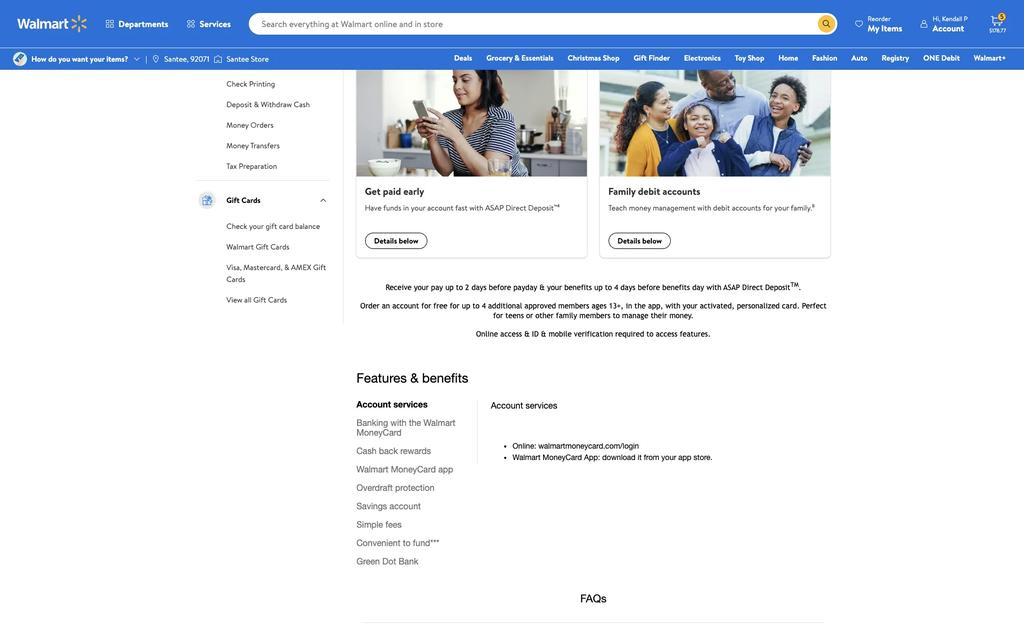 Task type: locate. For each thing, give the bounding box(es) containing it.
walmart+ link
[[970, 52, 1012, 64]]

check down bill
[[227, 58, 247, 69]]

1 vertical spatial &
[[254, 99, 259, 110]]

money right other
[[248, 11, 270, 22]]

1 horizontal spatial shop
[[748, 53, 765, 63]]

1 horizontal spatial details
[[618, 235, 641, 246]]

shop for christmas shop
[[603, 53, 620, 63]]

1 horizontal spatial with
[[698, 202, 712, 213]]

get paid early have funds in your account fast with asap direct deposit™⁴
[[365, 185, 560, 213]]

services right other
[[272, 11, 300, 22]]

details below inside family debit accounts list item
[[618, 235, 662, 246]]

0 horizontal spatial details
[[374, 235, 397, 246]]

debit up money
[[638, 185, 661, 198]]

1 horizontal spatial details below
[[618, 235, 662, 246]]

1 vertical spatial check
[[227, 78, 247, 89]]

5
[[1001, 12, 1004, 21]]

registry
[[882, 53, 910, 63]]

with inside 'family debit accounts teach money management with debit accounts for your family.⁵'
[[698, 202, 712, 213]]

2 horizontal spatial &
[[515, 53, 520, 63]]

with
[[470, 202, 484, 213], [698, 202, 712, 213]]

0 horizontal spatial details below
[[374, 235, 419, 246]]

0 vertical spatial accounts
[[663, 185, 701, 198]]

check up 'walmart'
[[227, 221, 247, 231]]

below for debit
[[643, 235, 662, 246]]

gift up mastercard, at left top
[[256, 241, 269, 252]]

cards down visa,
[[227, 274, 245, 285]]

|
[[146, 54, 147, 64]]

0 horizontal spatial with
[[470, 202, 484, 213]]

gift cards image
[[196, 189, 218, 211]]

list
[[350, 47, 837, 257]]

debit
[[942, 53, 960, 63]]

reorder
[[868, 14, 891, 23]]

details inside get paid early list item
[[374, 235, 397, 246]]

gift finder
[[634, 53, 670, 63]]

direct
[[506, 202, 527, 213]]

& right grocery
[[515, 53, 520, 63]]

below
[[399, 235, 419, 246], [643, 235, 662, 246]]

0 vertical spatial check
[[227, 58, 247, 69]]

printing
[[249, 78, 275, 89]]

walmart gift cards link
[[227, 240, 290, 252]]

below inside family debit accounts list item
[[643, 235, 662, 246]]

you
[[58, 54, 70, 64]]

your right in
[[411, 202, 426, 213]]

debit left for
[[714, 202, 730, 213]]

1 vertical spatial accounts
[[732, 202, 762, 213]]

amex
[[291, 262, 312, 273]]

details below
[[374, 235, 419, 246], [618, 235, 662, 246]]

accounts left for
[[732, 202, 762, 213]]

other money services image
[[196, 6, 218, 27]]

details below for paid
[[374, 235, 419, 246]]

early
[[404, 185, 424, 198]]

1 horizontal spatial &
[[284, 262, 289, 273]]

details below for debit
[[618, 235, 662, 246]]

details below down funds
[[374, 235, 419, 246]]

money transfers link
[[227, 139, 280, 151]]

details down money
[[618, 235, 641, 246]]

services up bill
[[200, 18, 231, 30]]

1 details from the left
[[374, 235, 397, 246]]

1 horizontal spatial  image
[[214, 54, 222, 64]]

 image right 92071
[[214, 54, 222, 64]]

transfers
[[250, 140, 280, 151]]

walmart gift cards
[[227, 241, 290, 252]]

below inside get paid early list item
[[399, 235, 419, 246]]

2 shop from the left
[[748, 53, 765, 63]]

below for paid
[[399, 235, 419, 246]]

my
[[868, 22, 880, 34]]

2 details from the left
[[618, 235, 641, 246]]

 image
[[151, 55, 160, 63]]

hi, kendall p account
[[933, 14, 968, 34]]

money up tax at the top left of page
[[227, 140, 249, 151]]

gift right all
[[253, 294, 266, 305]]

christmas
[[568, 53, 601, 63]]

0 horizontal spatial shop
[[603, 53, 620, 63]]

with right fast
[[470, 202, 484, 213]]

 image left how
[[13, 52, 27, 66]]

1 vertical spatial money
[[227, 119, 249, 130]]

2 vertical spatial money
[[227, 140, 249, 151]]

home link
[[774, 52, 804, 64]]

cashing
[[249, 58, 275, 69]]

0 horizontal spatial &
[[254, 99, 259, 110]]

for
[[763, 202, 773, 213]]

details below down money
[[618, 235, 662, 246]]

1 horizontal spatial accounts
[[732, 202, 762, 213]]

0 horizontal spatial services
[[200, 18, 231, 30]]

shop right christmas
[[603, 53, 620, 63]]

0 vertical spatial &
[[515, 53, 520, 63]]

& left the amex
[[284, 262, 289, 273]]

accounts
[[663, 185, 701, 198], [732, 202, 762, 213]]

your right for
[[775, 202, 790, 213]]

5 $178.77
[[990, 12, 1007, 34]]

 image
[[13, 52, 27, 66], [214, 54, 222, 64]]

2 check from the top
[[227, 78, 247, 89]]

& right deposit
[[254, 99, 259, 110]]

visa, mastercard, & amex gift cards
[[227, 262, 326, 285]]

payment
[[238, 37, 267, 48]]

shop right toy
[[748, 53, 765, 63]]

one debit link
[[919, 52, 965, 64]]

1 check from the top
[[227, 58, 247, 69]]

0 horizontal spatial accounts
[[663, 185, 701, 198]]

2 with from the left
[[698, 202, 712, 213]]

details down funds
[[374, 235, 397, 246]]

3 check from the top
[[227, 221, 247, 231]]

mastercard,
[[244, 262, 283, 273]]

your right want
[[90, 54, 105, 64]]

details inside family debit accounts list item
[[618, 235, 641, 246]]

0 horizontal spatial below
[[399, 235, 419, 246]]

0 horizontal spatial  image
[[13, 52, 27, 66]]

teach
[[609, 202, 627, 213]]

2 vertical spatial check
[[227, 221, 247, 231]]

other
[[227, 11, 246, 22]]

reorder my items
[[868, 14, 903, 34]]

below down money
[[643, 235, 662, 246]]

electronics link
[[680, 52, 726, 64]]

items
[[882, 22, 903, 34]]

money transfers
[[227, 140, 280, 151]]

santee, 92071
[[164, 54, 209, 64]]

details for family
[[618, 235, 641, 246]]

2 below from the left
[[643, 235, 662, 246]]

shop
[[603, 53, 620, 63], [748, 53, 765, 63]]

finder
[[649, 53, 670, 63]]

0 horizontal spatial debit
[[638, 185, 661, 198]]

deposit
[[227, 99, 252, 110]]

fashion
[[813, 53, 838, 63]]

your
[[90, 54, 105, 64], [411, 202, 426, 213], [775, 202, 790, 213], [249, 221, 264, 231]]

fast
[[456, 202, 468, 213]]

1 below from the left
[[399, 235, 419, 246]]

with right "management"
[[698, 202, 712, 213]]

accounts up "management"
[[663, 185, 701, 198]]

1 horizontal spatial below
[[643, 235, 662, 246]]

grocery & essentials
[[487, 53, 554, 63]]

1 shop from the left
[[603, 53, 620, 63]]

cards inside view all gift cards link
[[268, 294, 287, 305]]

departments button
[[96, 11, 178, 37]]

store
[[251, 54, 269, 64]]

2 details below from the left
[[618, 235, 662, 246]]

deals link
[[450, 52, 477, 64]]

details for get
[[374, 235, 397, 246]]

0 vertical spatial money
[[248, 11, 270, 22]]

1 with from the left
[[470, 202, 484, 213]]

all
[[244, 294, 252, 305]]

get paid early list item
[[350, 47, 594, 257]]

one debit
[[924, 53, 960, 63]]

below down in
[[399, 235, 419, 246]]

 image for santee store
[[214, 54, 222, 64]]

list containing get paid early
[[350, 47, 837, 257]]

1 horizontal spatial debit
[[714, 202, 730, 213]]

1 details below from the left
[[374, 235, 419, 246]]

your inside 'family debit accounts teach money management with debit accounts for your family.⁵'
[[775, 202, 790, 213]]

check up deposit
[[227, 78, 247, 89]]

details below inside get paid early list item
[[374, 235, 419, 246]]

cash
[[294, 99, 310, 110]]

gift
[[266, 221, 277, 231]]

check cashing
[[227, 58, 275, 69]]

view all gift cards
[[227, 294, 287, 305]]

features
[[413, 24, 452, 39]]

cards down card
[[271, 241, 290, 252]]

money down deposit
[[227, 119, 249, 130]]

christmas shop
[[568, 53, 620, 63]]

check your gift card balance
[[227, 221, 320, 231]]

preparation
[[239, 161, 277, 171]]

gift right the amex
[[313, 262, 326, 273]]

Walmart Site-Wide search field
[[249, 13, 838, 35]]

cards down visa, mastercard, & amex gift cards
[[268, 294, 287, 305]]

asap
[[485, 202, 504, 213]]

2 vertical spatial &
[[284, 262, 289, 273]]

check for check cashing
[[227, 58, 247, 69]]

debit
[[638, 185, 661, 198], [714, 202, 730, 213]]

walmart
[[227, 241, 254, 252]]



Task type: describe. For each thing, give the bounding box(es) containing it.
how do you want your items?
[[31, 54, 128, 64]]

0 vertical spatial debit
[[638, 185, 661, 198]]

view
[[227, 294, 243, 305]]

$178.77
[[990, 27, 1007, 34]]

1 vertical spatial debit
[[714, 202, 730, 213]]

shop for toy shop
[[748, 53, 765, 63]]

deposit™⁴
[[528, 202, 560, 213]]

management
[[653, 202, 696, 213]]

p
[[965, 14, 968, 23]]

funds
[[383, 202, 402, 213]]

money
[[629, 202, 651, 213]]

essentials
[[522, 53, 554, 63]]

family debit accounts list item
[[594, 47, 837, 257]]

other money services
[[227, 11, 300, 22]]

search icon image
[[823, 19, 831, 28]]

1 horizontal spatial services
[[272, 11, 300, 22]]

visa,
[[227, 262, 242, 273]]

gift left the finder
[[634, 53, 647, 63]]

christmas shop link
[[563, 52, 625, 64]]

departments
[[119, 18, 168, 30]]

card
[[279, 221, 293, 231]]

hi,
[[933, 14, 941, 23]]

cards up the check your gift card balance link
[[242, 195, 261, 205]]

in
[[403, 202, 409, 213]]

family.⁵
[[791, 202, 815, 213]]

convenient
[[356, 24, 411, 39]]

toy shop link
[[730, 52, 770, 64]]

account
[[428, 202, 454, 213]]

items?
[[106, 54, 128, 64]]

money orders
[[227, 119, 274, 130]]

balance
[[295, 221, 320, 231]]

deals
[[454, 53, 472, 63]]

santee
[[227, 54, 249, 64]]

your inside 'get paid early have funds in your account fast with asap direct deposit™⁴'
[[411, 202, 426, 213]]

walmart image
[[17, 15, 88, 32]]

check for check your gift card balance
[[227, 221, 247, 231]]

services button
[[178, 11, 240, 37]]

auto link
[[847, 52, 873, 64]]

clear search field text image
[[805, 19, 814, 28]]

gift inside visa, mastercard, & amex gift cards
[[313, 262, 326, 273]]

how
[[31, 54, 46, 64]]

check printing
[[227, 78, 275, 89]]

bill payment link
[[227, 36, 267, 48]]

santee,
[[164, 54, 189, 64]]

account
[[933, 22, 965, 34]]

paid
[[383, 185, 401, 198]]

want
[[72, 54, 88, 64]]

money for orders
[[227, 119, 249, 130]]

grocery & essentials link
[[482, 52, 559, 64]]

cards inside walmart gift cards link
[[271, 241, 290, 252]]

gift cards
[[227, 195, 261, 205]]

 image for how do you want your items?
[[13, 52, 27, 66]]

& for deposit
[[254, 99, 259, 110]]

registry link
[[877, 52, 915, 64]]

tax
[[227, 161, 237, 171]]

money orders link
[[227, 118, 274, 130]]

do
[[48, 54, 57, 64]]

Search search field
[[249, 13, 838, 35]]

with inside 'get paid early have funds in your account fast with asap direct deposit™⁴'
[[470, 202, 484, 213]]

check cashing link
[[227, 57, 275, 69]]

family
[[609, 185, 636, 198]]

one
[[924, 53, 940, 63]]

get
[[365, 185, 381, 198]]

view all gift cards link
[[227, 293, 287, 305]]

deposit & withdraw cash link
[[227, 98, 310, 110]]

cards inside visa, mastercard, & amex gift cards
[[227, 274, 245, 285]]

santee store
[[227, 54, 269, 64]]

auto
[[852, 53, 868, 63]]

bill payment
[[227, 37, 267, 48]]

& for grocery
[[515, 53, 520, 63]]

deposit & withdraw cash
[[227, 99, 310, 110]]

gift right gift cards "image"
[[227, 195, 240, 205]]

check your gift card balance link
[[227, 220, 320, 231]]

92071
[[191, 54, 209, 64]]

convenient features
[[356, 24, 452, 39]]

tax preparation link
[[227, 159, 277, 171]]

& inside visa, mastercard, & amex gift cards
[[284, 262, 289, 273]]

walmart+
[[975, 53, 1007, 63]]

money for transfers
[[227, 140, 249, 151]]

check for check printing
[[227, 78, 247, 89]]

gift finder link
[[629, 52, 675, 64]]

services inside "dropdown button"
[[200, 18, 231, 30]]

check printing link
[[227, 77, 275, 89]]

visa, mastercard, & amex gift cards link
[[227, 261, 326, 285]]

tax preparation
[[227, 161, 277, 171]]

have
[[365, 202, 382, 213]]

your left 'gift'
[[249, 221, 264, 231]]

grocery
[[487, 53, 513, 63]]

fashion link
[[808, 52, 843, 64]]

withdraw
[[261, 99, 292, 110]]



Task type: vqa. For each thing, say whether or not it's contained in the screenshot.
Transfers
yes



